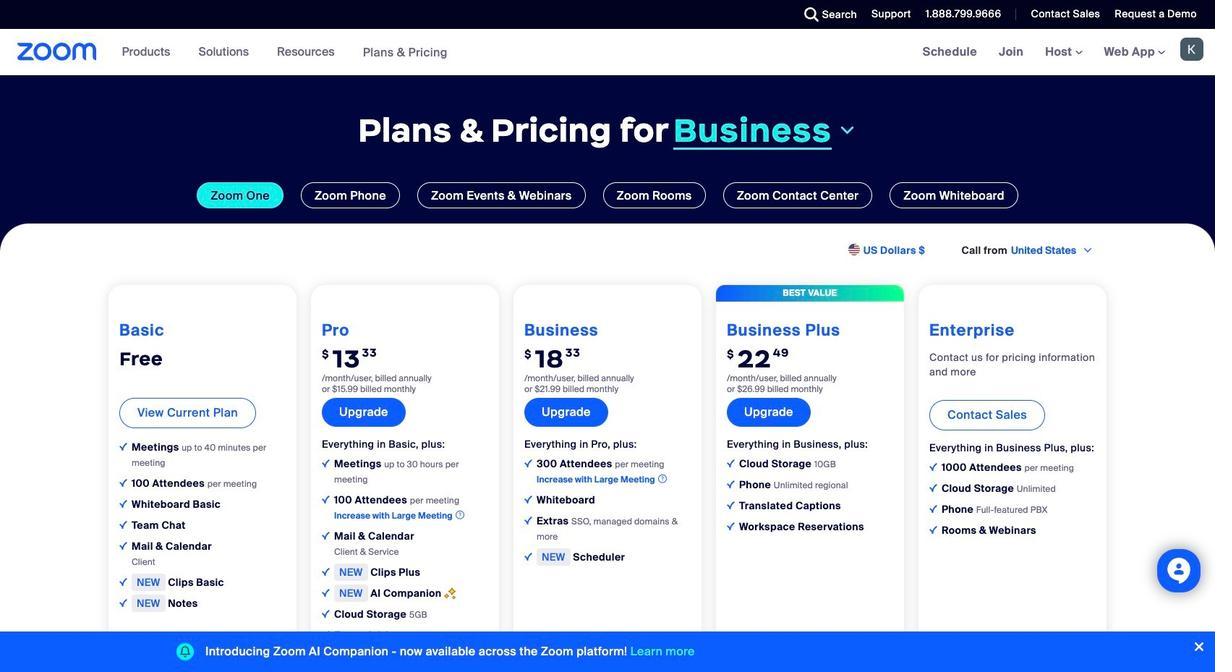 Task type: describe. For each thing, give the bounding box(es) containing it.
zoom logo image
[[17, 43, 97, 61]]

help outline image
[[456, 508, 464, 521]]

show options image
[[1082, 245, 1094, 256]]

help outline image
[[658, 472, 667, 485]]

profile picture image
[[1181, 38, 1204, 61]]

product information navigation
[[111, 29, 459, 76]]



Task type: locate. For each thing, give the bounding box(es) containing it.
ok image
[[119, 443, 127, 451], [525, 459, 532, 467], [727, 459, 735, 467], [930, 463, 938, 471], [930, 484, 938, 492], [322, 495, 330, 503], [525, 495, 532, 503], [727, 501, 735, 509], [930, 505, 938, 513], [119, 542, 127, 550], [322, 568, 330, 576], [119, 599, 127, 607], [322, 610, 330, 618]]

down image
[[838, 122, 857, 139]]

banner
[[0, 29, 1215, 76]]

tabs of zoom services tab list
[[22, 182, 1194, 208]]

meetings navigation
[[912, 29, 1215, 76]]

main content
[[0, 29, 1215, 672]]

Country/Region text field
[[1010, 243, 1082, 258]]

ok image
[[322, 459, 330, 467], [119, 479, 127, 487], [727, 480, 735, 488], [119, 500, 127, 508], [525, 516, 532, 524], [119, 521, 127, 529], [727, 522, 735, 530], [930, 526, 938, 534], [322, 532, 330, 539], [525, 552, 532, 560], [119, 578, 127, 586], [322, 589, 330, 597], [322, 631, 330, 639]]



Task type: vqa. For each thing, say whether or not it's contained in the screenshot.
the Checklist icon
no



